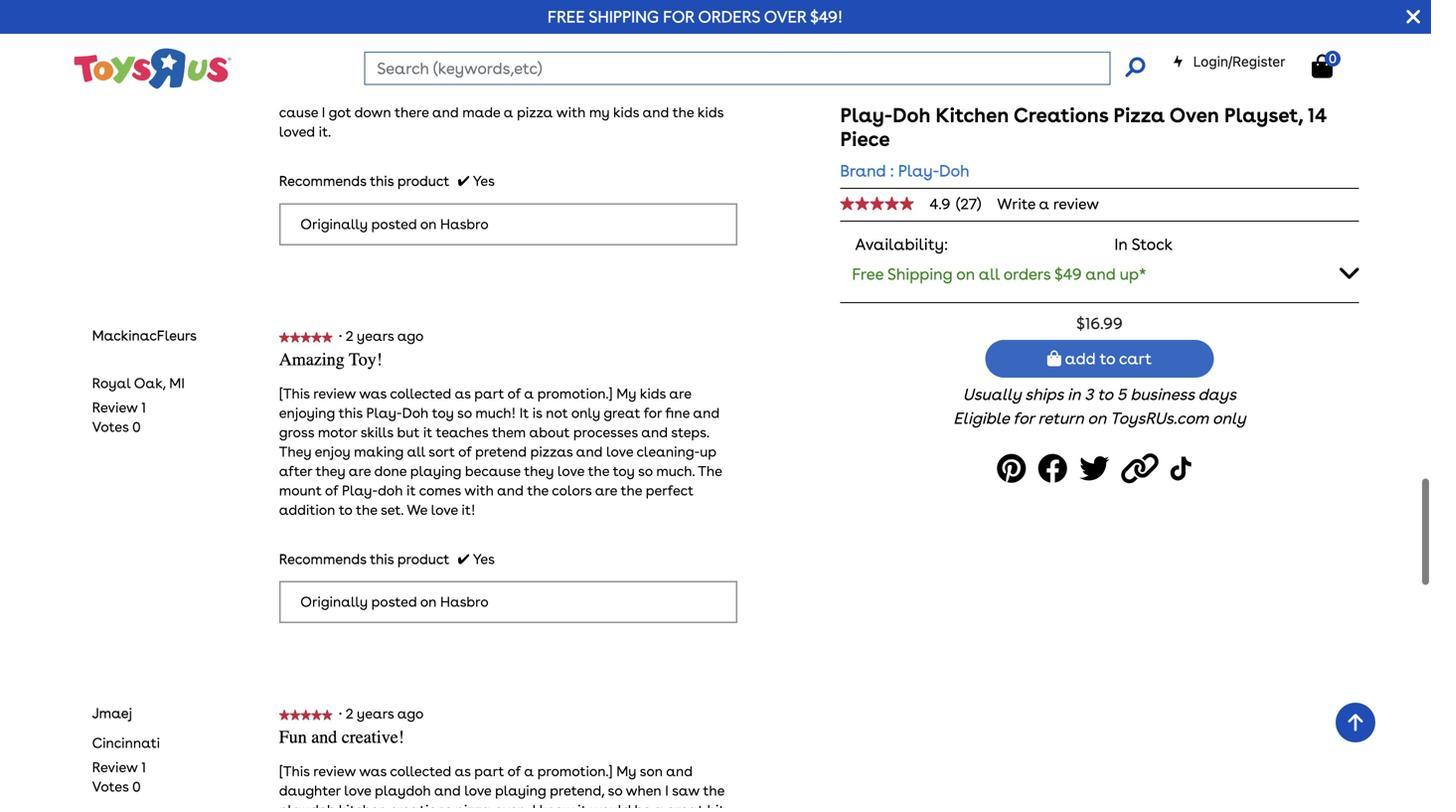 Task type: locate. For each thing, give the bounding box(es) containing it.
write a review
[[997, 195, 1099, 213]]

the right 'saw'
[[703, 782, 725, 799]]

1 vertical spatial so
[[638, 463, 653, 479]]

on inside dropdown button
[[957, 264, 975, 284]]

review inside [this review was collected as part of a promotion.] my kids are enjoying this play-doh toy so much! it is not only great for fine and gross motor skills but it teaches them about processes and steps. they enjoy making all sort of pretend pizzas and love cleaning-up after they are done playing because they love the toy so much. the mount of play-doh it comes with and the colors are the perfect addition to the set. we love it!
[[313, 385, 356, 402]]

0 vertical spatial i
[[665, 782, 669, 799]]

doh up 4.9 (27)
[[939, 161, 970, 180]]

1 vertical spatial review
[[92, 759, 138, 776]]

review inside [this review was collected as part of a promotion.] my son and daughter love playdoh and love playing pretend, so when i saw the playdoh kitchen creations pizza oven, i knew it would be a great hi
[[313, 763, 356, 780]]

great inside [this review was collected as part of a promotion.] my son and daughter love playdoh and love playing pretend, so when i saw the playdoh kitchen creations pizza oven, i knew it would be a great hi
[[667, 802, 704, 808]]

daughter
[[279, 782, 341, 799]]

play- right :
[[898, 161, 939, 180]]

0 down oak,
[[132, 418, 141, 435]]

2 vertical spatial to
[[339, 501, 352, 518]]

for
[[644, 404, 662, 421], [1013, 409, 1034, 428]]

as inside [this review was collected as part of a promotion.] my son and daughter love playdoh and love playing pretend, so when i saw the playdoh kitchen creations pizza oven, i knew it would be a great hi
[[455, 763, 471, 780]]

originally posted on hasbro
[[301, 216, 489, 232], [301, 594, 489, 610]]

my
[[617, 385, 637, 402], [617, 763, 637, 780]]

great
[[604, 404, 640, 421], [667, 802, 704, 808]]

1 horizontal spatial are
[[595, 482, 617, 499]]

review
[[92, 399, 138, 416], [92, 759, 138, 776]]

for down kids
[[644, 404, 662, 421]]

0 vertical spatial shopping bag image
[[1312, 54, 1333, 78]]

all left orders
[[979, 264, 1000, 284]]

0 vertical spatial originally posted on hasbro
[[301, 216, 489, 232]]

1 · from the top
[[339, 327, 342, 344]]

only down days
[[1213, 409, 1246, 428]]

1 horizontal spatial for
[[1013, 409, 1034, 428]]

so down cleaning-
[[638, 463, 653, 479]]

playdoh up creations
[[375, 782, 431, 799]]

1 · 2 years ago from the top
[[339, 327, 431, 344]]

1 down oak,
[[141, 399, 146, 416]]

2 originally posted on hasbro from the top
[[301, 594, 489, 610]]

1 vertical spatial it
[[407, 482, 416, 499]]

review for [this review was collected as part of a promotion.] my kids are enjoying this play-doh toy so much! it is not only great for fine and gross motor skills but it teaches them about processes and steps. they enjoy making all sort of pretend pizzas and love cleaning-up after they are done playing because they love the toy so much. the mount of play-doh it comes with and the colors are the perfect addition to the set. we love it!
[[313, 385, 356, 402]]

and down processes
[[576, 443, 603, 460]]

it!
[[462, 501, 476, 518]]

1 vertical spatial playing
[[495, 782, 546, 799]]

1 vertical spatial my
[[617, 763, 637, 780]]

was down toy!
[[359, 385, 387, 402]]

promotion.]
[[538, 385, 613, 402], [538, 763, 613, 780]]

1 vertical spatial great
[[667, 802, 704, 808]]

1 vertical spatial [this
[[279, 763, 310, 780]]

to right addition
[[339, 501, 352, 518]]

my left 'son' on the left of page
[[617, 763, 637, 780]]

was inside [this review was collected as part of a promotion.] my son and daughter love playdoh and love playing pretend, so when i saw the playdoh kitchen creations pizza oven, i knew it would be a great hi
[[359, 763, 387, 780]]

and up pizza
[[434, 782, 461, 799]]

1 was from the top
[[359, 385, 387, 402]]

doh
[[893, 103, 931, 127], [939, 161, 970, 180], [402, 404, 429, 421]]

$49!
[[810, 7, 843, 26]]

is
[[533, 404, 542, 421]]

as up pizza
[[455, 763, 471, 780]]

review right write
[[1054, 195, 1099, 213]]

playing up oven,
[[495, 782, 546, 799]]

it up "we" at the bottom of the page
[[407, 482, 416, 499]]

2 2 from the top
[[346, 705, 354, 722]]

[this inside [this review was collected as part of a promotion.] my kids are enjoying this play-doh toy so much! it is not only great for fine and gross motor skills but it teaches them about processes and steps. they enjoy making all sort of pretend pizzas and love cleaning-up after they are done playing because they love the toy so much. the mount of play-doh it comes with and the colors are the perfect addition to the set. we love it!
[[279, 385, 310, 402]]

much!
[[476, 404, 516, 421]]

1 horizontal spatial i
[[665, 782, 669, 799]]

play- down the done on the left bottom of page
[[342, 482, 378, 499]]

return
[[1038, 409, 1084, 428]]

1 vertical spatial · 2 years ago
[[339, 705, 431, 722]]

2 years from the top
[[357, 705, 394, 722]]

shopping bag image inside 0 link
[[1312, 54, 1333, 78]]

0 vertical spatial ·
[[339, 327, 342, 344]]

0 vertical spatial it
[[423, 424, 432, 441]]

as up teaches
[[455, 385, 471, 402]]

create a pinterest pin for play-doh kitchen creations pizza oven playset, 14 piece image
[[997, 447, 1032, 491]]

2 vertical spatial 0
[[132, 778, 141, 795]]

all inside [this review was collected as part of a promotion.] my kids are enjoying this play-doh toy so much! it is not only great for fine and gross motor skills but it teaches them about processes and steps. they enjoy making all sort of pretend pizzas and love cleaning-up after they are done playing because they love the toy so much. the mount of play-doh it comes with and the colors are the perfect addition to the set. we love it!
[[407, 443, 425, 460]]

eligible
[[954, 409, 1009, 428]]

a up it
[[524, 385, 534, 402]]

great down 'saw'
[[667, 802, 704, 808]]

1 2 from the top
[[346, 327, 354, 344]]

1 vertical spatial posted
[[371, 594, 417, 610]]

· up amazing toy!
[[339, 327, 342, 344]]

1 as from the top
[[455, 385, 471, 402]]

my inside [this review was collected as part of a promotion.] my son and daughter love playdoh and love playing pretend, so when i saw the playdoh kitchen creations pizza oven, i knew it would be a great hi
[[617, 763, 637, 780]]

my left kids
[[617, 385, 637, 402]]

creations
[[1014, 103, 1109, 127]]

review up daughter
[[313, 763, 356, 780]]

1 vertical spatial was
[[359, 763, 387, 780]]

0 vertical spatial collected
[[390, 385, 451, 402]]

collected for doh
[[390, 385, 451, 402]]

collected inside [this review was collected as part of a promotion.] my son and daughter love playdoh and love playing pretend, so when i saw the playdoh kitchen creations pizza oven, i knew it would be a great hi
[[390, 763, 451, 780]]

[this up enjoying
[[279, 385, 310, 402]]

0 vertical spatial are
[[669, 385, 692, 402]]

free shipping for orders over $49!
[[548, 7, 843, 26]]

2 · 2 years ago from the top
[[339, 705, 431, 722]]

write a review button
[[997, 195, 1099, 213]]

1 vertical spatial part
[[474, 763, 504, 780]]

0 horizontal spatial they
[[316, 463, 345, 479]]

0 vertical spatial product
[[398, 172, 449, 189]]

up
[[700, 443, 716, 460]]

i left 'saw'
[[665, 782, 669, 799]]

and down the because
[[497, 482, 524, 499]]

votes down the cincinnati in the bottom left of the page
[[92, 778, 129, 795]]

only
[[571, 404, 600, 421], [1213, 409, 1246, 428]]

great up processes
[[604, 404, 640, 421]]

to
[[1100, 349, 1116, 368], [1098, 385, 1113, 404], [339, 501, 352, 518]]

1 down the cincinnati in the bottom left of the page
[[141, 759, 146, 776]]

1 vertical spatial list
[[92, 758, 146, 797]]

for down the ships
[[1013, 409, 1034, 428]]

0 inside cincinnati review 1 votes 0
[[132, 778, 141, 795]]

0 vertical spatial my
[[617, 385, 637, 402]]

1 vertical spatial 1
[[141, 759, 146, 776]]

a right write
[[1039, 195, 1050, 213]]

2 review from the top
[[92, 759, 138, 776]]

it for and
[[578, 802, 587, 808]]

hasbro
[[440, 216, 489, 232], [440, 594, 489, 610]]

they
[[316, 463, 345, 479], [524, 463, 554, 479]]

so up would
[[608, 782, 623, 799]]

of up it
[[508, 385, 521, 402]]

★★★★★
[[279, 331, 333, 343], [279, 331, 333, 343], [279, 709, 333, 721], [279, 709, 333, 721]]

fun
[[279, 727, 307, 748]]

oven
[[1170, 103, 1220, 127]]

list down royal
[[92, 398, 146, 437]]

i right oven,
[[533, 802, 536, 808]]

0 vertical spatial list
[[92, 398, 146, 437]]

was down creative!
[[359, 763, 387, 780]]

0 vertical spatial was
[[359, 385, 387, 402]]

on inside usually ships in 3 to 5 business days eligible for return on toysrus.com only
[[1088, 409, 1107, 428]]

free shipping on all orders $49 and up*
[[852, 264, 1147, 284]]

· up fun and creative!
[[339, 705, 342, 722]]

2 for toy!
[[346, 327, 354, 344]]

are down making
[[349, 463, 371, 479]]

1 vertical spatial promotion.]
[[538, 763, 613, 780]]

review for [this review was collected as part of a promotion.] my son and daughter love playdoh and love playing pretend, so when i saw the playdoh kitchen creations pizza oven, i knew it would be a great hi
[[313, 763, 356, 780]]

2 horizontal spatial it
[[578, 802, 587, 808]]

was
[[359, 385, 387, 402], [359, 763, 387, 780]]

2 promotion.] from the top
[[538, 763, 613, 780]]

orders
[[1004, 264, 1051, 284]]

all down but
[[407, 443, 425, 460]]

the
[[588, 463, 610, 479], [527, 482, 549, 499], [621, 482, 642, 499], [356, 501, 377, 518], [703, 782, 725, 799]]

promotion.] inside [this review was collected as part of a promotion.] my son and daughter love playdoh and love playing pretend, so when i saw the playdoh kitchen creations pizza oven, i knew it would be a great hi
[[538, 763, 613, 780]]

1 my from the top
[[617, 385, 637, 402]]

in
[[1115, 235, 1128, 254]]

2 ✔ from the top
[[458, 551, 470, 567]]

shopping bag image
[[1312, 54, 1333, 78], [1048, 351, 1062, 367]]

collected
[[390, 385, 451, 402], [390, 763, 451, 780]]

skills
[[361, 424, 394, 441]]

0 vertical spatial yes
[[473, 172, 495, 189]]

1 horizontal spatial great
[[667, 802, 704, 808]]

orders
[[698, 7, 760, 26]]

play-doh kitchen creations pizza oven playset, 14 piece brand : play-doh
[[840, 103, 1327, 180]]

0 vertical spatial all
[[979, 264, 1000, 284]]

1 votes from the top
[[92, 418, 129, 435]]

0 vertical spatial votes
[[92, 418, 129, 435]]

playdoh down daughter
[[279, 802, 335, 808]]

1 [this from the top
[[279, 385, 310, 402]]

much.
[[656, 463, 695, 479]]

to inside [this review was collected as part of a promotion.] my kids are enjoying this play-doh toy so much! it is not only great for fine and gross motor skills but it teaches them about processes and steps. they enjoy making all sort of pretend pizzas and love cleaning-up after they are done playing because they love the toy so much. the mount of play-doh it comes with and the colors are the perfect addition to the set. we love it!
[[339, 501, 352, 518]]

cincinnati
[[92, 735, 160, 752]]

brand
[[840, 161, 886, 180]]

0 vertical spatial 1
[[141, 399, 146, 416]]

review down the cincinnati in the bottom left of the page
[[92, 759, 138, 776]]

0 horizontal spatial so
[[457, 404, 472, 421]]

are right colors
[[595, 482, 617, 499]]

product
[[398, 172, 449, 189], [398, 551, 449, 567]]

1 vertical spatial doh
[[939, 161, 970, 180]]

playing up comes
[[410, 463, 462, 479]]

1 vertical spatial originally
[[301, 594, 368, 610]]

2 vertical spatial so
[[608, 782, 623, 799]]

write
[[997, 195, 1036, 213]]

1 horizontal spatial it
[[423, 424, 432, 441]]

0 vertical spatial doh
[[893, 103, 931, 127]]

knew
[[540, 802, 574, 808]]

copy a link to play-doh kitchen creations pizza oven playset, 14 piece image
[[1122, 447, 1165, 491]]

2 product from the top
[[398, 551, 449, 567]]

1 years from the top
[[357, 327, 394, 344]]

part for playing
[[474, 763, 504, 780]]

years up toy!
[[357, 327, 394, 344]]

pretend,
[[550, 782, 605, 799]]

2 for and
[[346, 705, 354, 722]]

None search field
[[364, 52, 1146, 85]]

part inside [this review was collected as part of a promotion.] my son and daughter love playdoh and love playing pretend, so when i saw the playdoh kitchen creations pizza oven, i knew it would be a great hi
[[474, 763, 504, 780]]

on
[[420, 216, 437, 232], [957, 264, 975, 284], [1088, 409, 1107, 428], [420, 594, 437, 610]]

0 down the cincinnati in the bottom left of the page
[[132, 778, 141, 795]]

2
[[346, 327, 354, 344], [346, 705, 354, 722]]

1 vertical spatial all
[[407, 443, 425, 460]]

1 list from the top
[[92, 398, 146, 437]]

love up colors
[[558, 463, 585, 479]]

done
[[374, 463, 407, 479]]

it right but
[[423, 424, 432, 441]]

1 vertical spatial are
[[349, 463, 371, 479]]

1 1 from the top
[[141, 399, 146, 416]]

0 vertical spatial review
[[92, 399, 138, 416]]

1 horizontal spatial toy
[[613, 463, 635, 479]]

2 votes from the top
[[92, 778, 129, 795]]

after
[[279, 463, 312, 479]]

the up colors
[[588, 463, 610, 479]]

0 horizontal spatial shopping bag image
[[1048, 351, 1062, 367]]

0 vertical spatial promotion.]
[[538, 385, 613, 402]]

ago up but
[[397, 327, 423, 344]]

doh up but
[[402, 404, 429, 421]]

close button image
[[1407, 6, 1421, 28]]

2 recommends from the top
[[279, 551, 366, 567]]

1 vertical spatial to
[[1098, 385, 1113, 404]]

votes
[[92, 418, 129, 435], [92, 778, 129, 795]]

my inside [this review was collected as part of a promotion.] my kids are enjoying this play-doh toy so much! it is not only great for fine and gross motor skills but it teaches them about processes and steps. they enjoy making all sort of pretend pizzas and love cleaning-up after they are done playing because they love the toy so much. the mount of play-doh it comes with and the colors are the perfect addition to the set. we love it!
[[617, 385, 637, 402]]

are up fine
[[669, 385, 692, 402]]

promotion.] inside [this review was collected as part of a promotion.] my kids are enjoying this play-doh toy so much! it is not only great for fine and gross motor skills but it teaches them about processes and steps. they enjoy making all sort of pretend pizzas and love cleaning-up after they are done playing because they love the toy so much. the mount of play-doh it comes with and the colors are the perfect addition to the set. we love it!
[[538, 385, 613, 402]]

2 vertical spatial it
[[578, 802, 587, 808]]

days
[[1198, 385, 1237, 404]]

1 review from the top
[[92, 399, 138, 416]]

1 horizontal spatial only
[[1213, 409, 1246, 428]]

addition
[[279, 501, 335, 518]]

the left set.
[[356, 501, 377, 518]]

1
[[141, 399, 146, 416], [141, 759, 146, 776]]

2 ago from the top
[[397, 705, 423, 722]]

1 vertical spatial shopping bag image
[[1048, 351, 1062, 367]]

love
[[606, 443, 633, 460], [558, 463, 585, 479], [431, 501, 458, 518], [344, 782, 371, 799], [464, 782, 492, 799]]

shipping
[[888, 264, 953, 284]]

0 vertical spatial review
[[1054, 195, 1099, 213]]

collected up but
[[390, 385, 451, 402]]

1 ago from the top
[[397, 327, 423, 344]]

promotion.] up not
[[538, 385, 613, 402]]

processes
[[573, 424, 638, 441]]

2 [this from the top
[[279, 763, 310, 780]]

2 list from the top
[[92, 758, 146, 797]]

· 2 years ago for fun and creative!
[[339, 705, 431, 722]]

[this inside [this review was collected as part of a promotion.] my son and daughter love playdoh and love playing pretend, so when i saw the playdoh kitchen creations pizza oven, i knew it would be a great hi
[[279, 763, 310, 780]]

2 up fun and creative!
[[346, 705, 354, 722]]

0 vertical spatial years
[[357, 327, 394, 344]]

shopping bag image up 14
[[1312, 54, 1333, 78]]

ago up creative!
[[397, 705, 423, 722]]

list down the cincinnati in the bottom left of the page
[[92, 758, 146, 797]]

to inside usually ships in 3 to 5 business days eligible for return on toysrus.com only
[[1098, 385, 1113, 404]]

1 yes from the top
[[473, 172, 495, 189]]

1 promotion.] from the top
[[538, 385, 613, 402]]

1 horizontal spatial playing
[[495, 782, 546, 799]]

1 ✔ from the top
[[458, 172, 470, 189]]

mi
[[169, 375, 185, 391]]

1 vertical spatial review
[[313, 385, 356, 402]]

0 vertical spatial ago
[[397, 327, 423, 344]]

of up oven,
[[508, 763, 521, 780]]

0 horizontal spatial are
[[349, 463, 371, 479]]

as inside [this review was collected as part of a promotion.] my kids are enjoying this play-doh toy so much! it is not only great for fine and gross motor skills but it teaches them about processes and steps. they enjoy making all sort of pretend pizzas and love cleaning-up after they are done playing because they love the toy so much. the mount of play-doh it comes with and the colors are the perfect addition to the set. we love it!
[[455, 385, 471, 402]]

so
[[457, 404, 472, 421], [638, 463, 653, 479], [608, 782, 623, 799]]

review up enjoying
[[313, 385, 356, 402]]

1 vertical spatial playdoh
[[279, 802, 335, 808]]

1 vertical spatial ago
[[397, 705, 423, 722]]

as
[[455, 385, 471, 402], [455, 763, 471, 780]]

2 vertical spatial doh
[[402, 404, 429, 421]]

as for toy
[[455, 385, 471, 402]]

toy up teaches
[[432, 404, 454, 421]]

play-
[[840, 103, 893, 127], [898, 161, 939, 180], [366, 404, 402, 421], [342, 482, 378, 499]]

0 horizontal spatial it
[[407, 482, 416, 499]]

years for amazing toy!
[[357, 327, 394, 344]]

playset,
[[1225, 103, 1303, 127]]

1 horizontal spatial shopping bag image
[[1312, 54, 1333, 78]]

to right the add
[[1100, 349, 1116, 368]]

✔
[[458, 172, 470, 189], [458, 551, 470, 567]]

0 vertical spatial to
[[1100, 349, 1116, 368]]

0 horizontal spatial all
[[407, 443, 425, 460]]

2 vertical spatial review
[[313, 763, 356, 780]]

only up processes
[[571, 404, 600, 421]]

2 · from the top
[[339, 705, 342, 722]]

votes down royal
[[92, 418, 129, 435]]

ago for amazing toy!
[[397, 327, 423, 344]]

1 vertical spatial recommends this product ✔ yes
[[279, 551, 495, 567]]

so up teaches
[[457, 404, 472, 421]]

and left 'up*'
[[1086, 264, 1116, 284]]

1 vertical spatial years
[[357, 705, 394, 722]]

they down pizzas
[[524, 463, 554, 479]]

kids
[[640, 385, 666, 402]]

1 horizontal spatial so
[[608, 782, 623, 799]]

2 my from the top
[[617, 763, 637, 780]]

of down teaches
[[458, 443, 472, 460]]

years
[[357, 327, 394, 344], [357, 705, 394, 722]]

2 part from the top
[[474, 763, 504, 780]]

2 up toy!
[[346, 327, 354, 344]]

love up kitchen
[[344, 782, 371, 799]]

part
[[474, 385, 504, 402], [474, 763, 504, 780]]

1 collected from the top
[[390, 385, 451, 402]]

part up 'much!'
[[474, 385, 504, 402]]

shopping bag image inside "add to cart" button
[[1048, 351, 1062, 367]]

2 collected from the top
[[390, 763, 451, 780]]

0 vertical spatial posted
[[371, 216, 417, 232]]

part inside [this review was collected as part of a promotion.] my kids are enjoying this play-doh toy so much! it is not only great for fine and gross motor skills but it teaches them about processes and steps. they enjoy making all sort of pretend pizzas and love cleaning-up after they are done playing because they love the toy so much. the mount of play-doh it comes with and the colors are the perfect addition to the set. we love it!
[[474, 385, 504, 402]]

it inside [this review was collected as part of a promotion.] my son and daughter love playdoh and love playing pretend, so when i saw the playdoh kitchen creations pizza oven, i knew it would be a great hi
[[578, 802, 587, 808]]

0 vertical spatial hasbro
[[440, 216, 489, 232]]

1 recommends from the top
[[279, 172, 366, 189]]

1 vertical spatial this
[[339, 404, 363, 421]]

0 horizontal spatial for
[[644, 404, 662, 421]]

1 vertical spatial yes
[[473, 551, 495, 567]]

2 as from the top
[[455, 763, 471, 780]]

· 2 years ago up creative!
[[339, 705, 431, 722]]

·
[[339, 327, 342, 344], [339, 705, 342, 722]]

1 part from the top
[[474, 385, 504, 402]]

collected inside [this review was collected as part of a promotion.] my kids are enjoying this play-doh toy so much! it is not only great for fine and gross motor skills but it teaches them about processes and steps. they enjoy making all sort of pretend pizzas and love cleaning-up after they are done playing because they love the toy so much. the mount of play-doh it comes with and the colors are the perfect addition to the set. we love it!
[[390, 385, 451, 402]]

mackinacfleurs
[[92, 327, 197, 344]]

0 vertical spatial 0
[[1329, 51, 1337, 66]]

the
[[698, 463, 722, 479]]

toy down processes
[[613, 463, 635, 479]]

they down enjoy
[[316, 463, 345, 479]]

and right fun
[[311, 727, 337, 748]]

shopping bag image left the add
[[1048, 351, 1062, 367]]

0 vertical spatial playing
[[410, 463, 462, 479]]

0 horizontal spatial playing
[[410, 463, 462, 479]]

promotion.] up the pretend,
[[538, 763, 613, 780]]

1 horizontal spatial all
[[979, 264, 1000, 284]]

ago
[[397, 327, 423, 344], [397, 705, 423, 722]]

· 2 years ago up toy!
[[339, 327, 431, 344]]

1 vertical spatial recommends
[[279, 551, 366, 567]]

the inside [this review was collected as part of a promotion.] my son and daughter love playdoh and love playing pretend, so when i saw the playdoh kitchen creations pizza oven, i knew it would be a great hi
[[703, 782, 725, 799]]

was for play-
[[359, 385, 387, 402]]

collected for and
[[390, 763, 451, 780]]

0 vertical spatial great
[[604, 404, 640, 421]]

part up pizza
[[474, 763, 504, 780]]

0 vertical spatial as
[[455, 385, 471, 402]]

0 horizontal spatial great
[[604, 404, 640, 421]]

2 horizontal spatial doh
[[939, 161, 970, 180]]

love down processes
[[606, 443, 633, 460]]

so inside [this review was collected as part of a promotion.] my son and daughter love playdoh and love playing pretend, so when i saw the playdoh kitchen creations pizza oven, i knew it would be a great hi
[[608, 782, 623, 799]]

0 vertical spatial [this
[[279, 385, 310, 402]]

it down the pretend,
[[578, 802, 587, 808]]

creations
[[390, 802, 452, 808]]

i
[[665, 782, 669, 799], [533, 802, 536, 808]]

1 inside royal oak, mi review 1 votes 0
[[141, 399, 146, 416]]

list
[[92, 398, 146, 437], [92, 758, 146, 797]]

[this up daughter
[[279, 763, 310, 780]]

amazing toy!
[[279, 349, 382, 370]]

0 vertical spatial recommends
[[279, 172, 366, 189]]

years up creative!
[[357, 705, 394, 722]]

was inside [this review was collected as part of a promotion.] my kids are enjoying this play-doh toy so much! it is not only great for fine and gross motor skills but it teaches them about processes and steps. they enjoy making all sort of pretend pizzas and love cleaning-up after they are done playing because they love the toy so much. the mount of play-doh it comes with and the colors are the perfect addition to the set. we love it!
[[359, 385, 387, 402]]

shopping bag image for "add to cart" button
[[1048, 351, 1062, 367]]

0 horizontal spatial toy
[[432, 404, 454, 421]]

of up addition
[[325, 482, 338, 499]]

usually ships in 3 to 5 business days eligible for return on toysrus.com only
[[954, 385, 1246, 428]]

1 horizontal spatial playdoh
[[375, 782, 431, 799]]

2 1 from the top
[[141, 759, 146, 776]]

doh right the piece
[[893, 103, 931, 127]]

them
[[492, 424, 526, 441]]

0 vertical spatial playdoh
[[375, 782, 431, 799]]

1 vertical spatial product
[[398, 551, 449, 567]]

creative!
[[342, 727, 404, 748]]

toy
[[432, 404, 454, 421], [613, 463, 635, 479]]

review down royal
[[92, 399, 138, 416]]

1 posted from the top
[[371, 216, 417, 232]]

0 vertical spatial 2
[[346, 327, 354, 344]]

a inside [this review was collected as part of a promotion.] my kids are enjoying this play-doh toy so much! it is not only great for fine and gross motor skills but it teaches them about processes and steps. they enjoy making all sort of pretend pizzas and love cleaning-up after they are done playing because they love the toy so much. the mount of play-doh it comes with and the colors are the perfect addition to the set. we love it!
[[524, 385, 534, 402]]

years for fun and creative!
[[357, 705, 394, 722]]

only inside usually ships in 3 to 5 business days eligible for return on toysrus.com only
[[1213, 409, 1246, 428]]

1 vertical spatial 0
[[132, 418, 141, 435]]

2 they from the left
[[524, 463, 554, 479]]

2 was from the top
[[359, 763, 387, 780]]



Task type: vqa. For each thing, say whether or not it's contained in the screenshot.
the was
yes



Task type: describe. For each thing, give the bounding box(es) containing it.
2 horizontal spatial so
[[638, 463, 653, 479]]

· for toy!
[[339, 327, 342, 344]]

all inside dropdown button
[[979, 264, 1000, 284]]

· for and
[[339, 705, 342, 722]]

2 horizontal spatial are
[[669, 385, 692, 402]]

my for kids
[[617, 385, 637, 402]]

1 originally from the top
[[301, 216, 368, 232]]

the left perfect
[[621, 482, 642, 499]]

list for amazing toy!
[[92, 398, 146, 437]]

(27)
[[956, 195, 982, 213]]

with
[[464, 482, 494, 499]]

this inside [this review was collected as part of a promotion.] my kids are enjoying this play-doh toy so much! it is not only great for fine and gross motor skills but it teaches them about processes and steps. they enjoy making all sort of pretend pizzas and love cleaning-up after they are done playing because they love the toy so much. the mount of play-doh it comes with and the colors are the perfect addition to the set. we love it!
[[339, 404, 363, 421]]

4.9
[[930, 195, 951, 213]]

2 recommends this product ✔ yes from the top
[[279, 551, 495, 567]]

kitchen
[[936, 103, 1009, 127]]

login/register button
[[1173, 52, 1286, 72]]

it
[[520, 404, 529, 421]]

we
[[407, 501, 427, 518]]

toysrus.com
[[1110, 409, 1209, 428]]

perfect
[[646, 482, 694, 499]]

share play-doh kitchen creations pizza oven playset, 14 piece on facebook image
[[1038, 447, 1074, 491]]

ships
[[1025, 385, 1064, 404]]

votes inside cincinnati review 1 votes 0
[[92, 778, 129, 795]]

doh
[[378, 482, 403, 499]]

0 vertical spatial so
[[457, 404, 472, 421]]

great inside [this review was collected as part of a promotion.] my kids are enjoying this play-doh toy so much! it is not only great for fine and gross motor skills but it teaches them about processes and steps. they enjoy making all sort of pretend pizzas and love cleaning-up after they are done playing because they love the toy so much. the mount of play-doh it comes with and the colors are the perfect addition to the set. we love it!
[[604, 404, 640, 421]]

not
[[546, 404, 568, 421]]

for inside usually ships in 3 to 5 business days eligible for return on toysrus.com only
[[1013, 409, 1034, 428]]

$16.99
[[1077, 314, 1123, 333]]

over
[[764, 7, 807, 26]]

brand : play-doh link
[[840, 159, 970, 183]]

play- up brand
[[840, 103, 893, 127]]

to inside button
[[1100, 349, 1116, 368]]

a up oven,
[[524, 763, 534, 780]]

love down comes
[[431, 501, 458, 518]]

oak,
[[134, 375, 166, 391]]

Enter Keyword or Item No. search field
[[364, 52, 1111, 85]]

amazing
[[279, 349, 345, 370]]

and up cleaning-
[[641, 424, 668, 441]]

1 inside cincinnati review 1 votes 0
[[141, 759, 146, 776]]

business
[[1131, 385, 1195, 404]]

part for so
[[474, 385, 504, 402]]

royal oak, mi review 1 votes 0
[[92, 375, 185, 435]]

free shipping for orders over $49! link
[[548, 7, 843, 26]]

free shipping on all orders $49 and up* button
[[840, 253, 1359, 294]]

2 hasbro from the top
[[440, 594, 489, 610]]

stock
[[1132, 235, 1173, 254]]

add
[[1065, 349, 1096, 368]]

only inside [this review was collected as part of a promotion.] my kids are enjoying this play-doh toy so much! it is not only great for fine and gross motor skills but it teaches them about processes and steps. they enjoy making all sort of pretend pizzas and love cleaning-up after they are done playing because they love the toy so much. the mount of play-doh it comes with and the colors are the perfect addition to the set. we love it!
[[571, 404, 600, 421]]

· 2 years ago for amazing toy!
[[339, 327, 431, 344]]

0 inside royal oak, mi review 1 votes 0
[[132, 418, 141, 435]]

fun and creative!
[[279, 727, 404, 748]]

because
[[465, 463, 521, 479]]

0 vertical spatial this
[[370, 172, 394, 189]]

1 recommends this product ✔ yes from the top
[[279, 172, 495, 189]]

2 originally from the top
[[301, 594, 368, 610]]

motor
[[318, 424, 357, 441]]

teaches
[[436, 424, 488, 441]]

they
[[279, 443, 312, 460]]

a right be
[[654, 802, 664, 808]]

1 originally posted on hasbro from the top
[[301, 216, 489, 232]]

play- up the skills
[[366, 404, 402, 421]]

cincinnati review 1 votes 0
[[92, 735, 160, 795]]

1 product from the top
[[398, 172, 449, 189]]

comes
[[419, 482, 461, 499]]

$49
[[1055, 264, 1082, 284]]

14
[[1308, 103, 1327, 127]]

2 posted from the top
[[371, 594, 417, 610]]

shipping
[[589, 7, 659, 26]]

free
[[548, 7, 585, 26]]

votes inside royal oak, mi review 1 votes 0
[[92, 418, 129, 435]]

doh inside [this review was collected as part of a promotion.] my kids are enjoying this play-doh toy so much! it is not only great for fine and gross motor skills but it teaches them about processes and steps. they enjoy making all sort of pretend pizzas and love cleaning-up after they are done playing because they love the toy so much. the mount of play-doh it comes with and the colors are the perfect addition to the set. we love it!
[[402, 404, 429, 421]]

login/register
[[1194, 53, 1286, 70]]

review inside cincinnati review 1 votes 0
[[92, 759, 138, 776]]

pizza
[[1114, 103, 1165, 127]]

[this review was collected as part of a promotion.] my son and daughter love playdoh and love playing pretend, so when i saw the playdoh kitchen creations pizza oven, i knew it would be a great hi
[[279, 763, 728, 808]]

1 they from the left
[[316, 463, 345, 479]]

3
[[1085, 385, 1094, 404]]

up*
[[1120, 264, 1147, 284]]

in
[[1068, 385, 1081, 404]]

mount
[[279, 482, 322, 499]]

1 vertical spatial toy
[[613, 463, 635, 479]]

love up pizza
[[464, 782, 492, 799]]

and up 'saw'
[[666, 763, 693, 780]]

royal
[[92, 375, 131, 391]]

1 hasbro from the top
[[440, 216, 489, 232]]

and up the steps.
[[693, 404, 720, 421]]

promotion.] for it
[[538, 385, 613, 402]]

for inside [this review was collected as part of a promotion.] my kids are enjoying this play-doh toy so much! it is not only great for fine and gross motor skills but it teaches them about processes and steps. they enjoy making all sort of pretend pizzas and love cleaning-up after they are done playing because they love the toy so much. the mount of play-doh it comes with and the colors are the perfect addition to the set. we love it!
[[644, 404, 662, 421]]

steps.
[[671, 424, 709, 441]]

making
[[354, 443, 404, 460]]

playing inside [this review was collected as part of a promotion.] my son and daughter love playdoh and love playing pretend, so when i saw the playdoh kitchen creations pizza oven, i knew it would be a great hi
[[495, 782, 546, 799]]

[this review was collected as part of a promotion.] my kids are enjoying this play-doh toy so much! it is not only great for fine and gross motor skills but it teaches them about processes and steps. they enjoy making all sort of pretend pizzas and love cleaning-up after they are done playing because they love the toy so much. the mount of play-doh it comes with and the colors are the perfect addition to the set. we love it!
[[279, 385, 722, 518]]

0 horizontal spatial i
[[533, 802, 536, 808]]

0 vertical spatial toy
[[432, 404, 454, 421]]

was for playdoh
[[359, 763, 387, 780]]

and inside dropdown button
[[1086, 264, 1116, 284]]

piece
[[840, 127, 890, 151]]

pretend
[[475, 443, 527, 460]]

promotion.] for so
[[538, 763, 613, 780]]

2 vertical spatial are
[[595, 482, 617, 499]]

for
[[663, 7, 695, 26]]

:
[[890, 161, 894, 180]]

jmaej
[[92, 705, 132, 722]]

5
[[1117, 385, 1127, 404]]

0 link
[[1312, 51, 1353, 79]]

[this for [this review was collected as part of a promotion.] my son and daughter love playdoh and love playing pretend, so when i saw the playdoh kitchen creations pizza oven, i knew it would be a great hi
[[279, 763, 310, 780]]

of inside [this review was collected as part of a promotion.] my son and daughter love playdoh and love playing pretend, so when i saw the playdoh kitchen creations pizza oven, i knew it would be a great hi
[[508, 763, 521, 780]]

about
[[529, 424, 570, 441]]

gross
[[279, 424, 314, 441]]

as for love
[[455, 763, 471, 780]]

fine
[[666, 404, 690, 421]]

shopping bag image for 0 link
[[1312, 54, 1333, 78]]

colors
[[552, 482, 592, 499]]

pizza
[[455, 802, 492, 808]]

0 inside 0 link
[[1329, 51, 1337, 66]]

review inside royal oak, mi review 1 votes 0
[[92, 399, 138, 416]]

[this for [this review was collected as part of a promotion.] my kids are enjoying this play-doh toy so much! it is not only great for fine and gross motor skills but it teaches them about processes and steps. they enjoy making all sort of pretend pizzas and love cleaning-up after they are done playing because they love the toy so much. the mount of play-doh it comes with and the colors are the perfect addition to the set. we love it!
[[279, 385, 310, 402]]

playing inside [this review was collected as part of a promotion.] my kids are enjoying this play-doh toy so much! it is not only great for fine and gross motor skills but it teaches them about processes and steps. they enjoy making all sort of pretend pizzas and love cleaning-up after they are done playing because they love the toy so much. the mount of play-doh it comes with and the colors are the perfect addition to the set. we love it!
[[410, 463, 462, 479]]

be
[[635, 802, 651, 808]]

list for fun and creative!
[[92, 758, 146, 797]]

my for son
[[617, 763, 637, 780]]

toy!
[[349, 349, 382, 370]]

sort
[[429, 443, 455, 460]]

free
[[852, 264, 884, 284]]

oven,
[[495, 802, 529, 808]]

0 horizontal spatial playdoh
[[279, 802, 335, 808]]

add to cart
[[1062, 349, 1152, 368]]

in stock
[[1115, 235, 1173, 254]]

set.
[[381, 501, 404, 518]]

ago for fun and creative!
[[397, 705, 423, 722]]

enjoying
[[279, 404, 335, 421]]

2 vertical spatial this
[[370, 551, 394, 567]]

1 horizontal spatial doh
[[893, 103, 931, 127]]

2 yes from the top
[[473, 551, 495, 567]]

4.9 (27)
[[930, 195, 982, 213]]

toys r us image
[[72, 46, 231, 91]]

it for doh
[[423, 424, 432, 441]]

when
[[626, 782, 662, 799]]

share a link to play-doh kitchen creations pizza oven playset, 14 piece on twitter image
[[1080, 447, 1116, 491]]

the left colors
[[527, 482, 549, 499]]

tiktok image
[[1171, 447, 1196, 491]]

add to cart button
[[986, 340, 1214, 378]]



